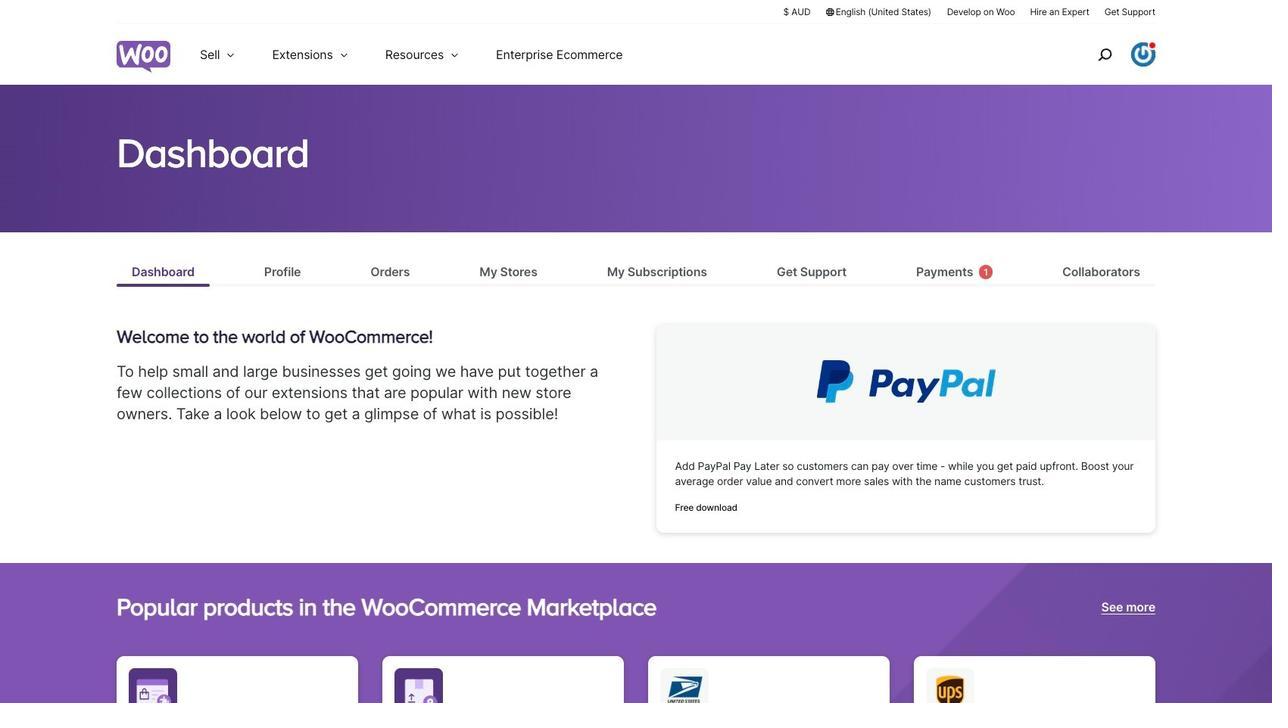 Task type: locate. For each thing, give the bounding box(es) containing it.
service navigation menu element
[[1065, 30, 1155, 79]]



Task type: vqa. For each thing, say whether or not it's contained in the screenshot.
Service navigation menu element
yes



Task type: describe. For each thing, give the bounding box(es) containing it.
open account menu image
[[1131, 42, 1155, 67]]

search image
[[1093, 42, 1117, 67]]



